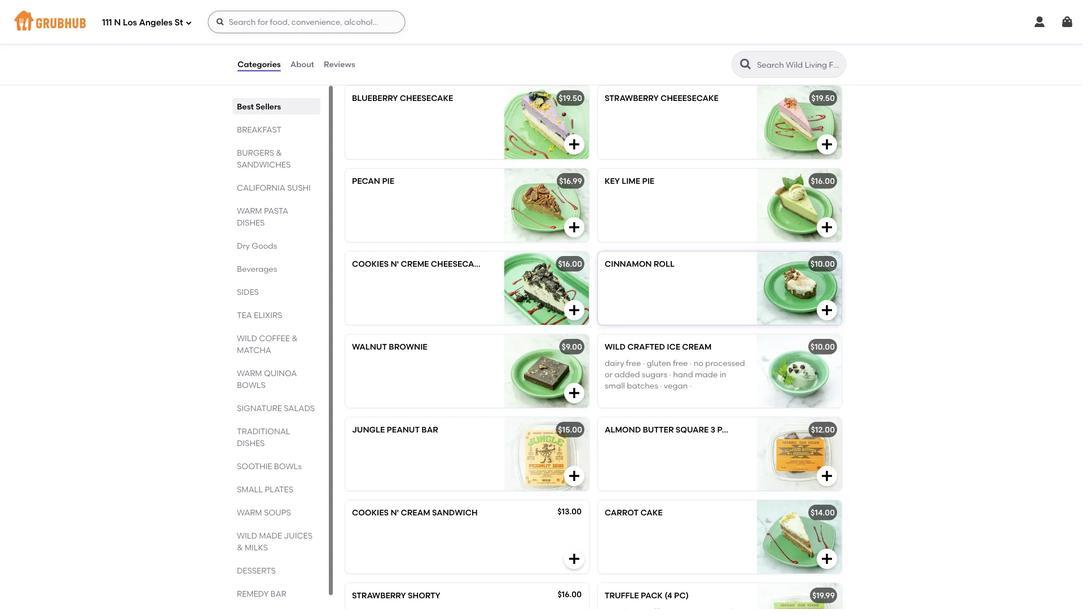 Task type: describe. For each thing, give the bounding box(es) containing it.
1 vertical spatial cheesecake
[[431, 260, 485, 269]]

warm quinoa bowls
[[237, 369, 297, 390]]

bowls
[[237, 380, 266, 390]]

pecan
[[352, 177, 381, 186]]

1 horizontal spatial cream
[[683, 343, 712, 352]]

walnut brownie image
[[505, 335, 589, 408]]

· left gluten
[[643, 359, 645, 368]]

sides
[[237, 287, 259, 297]]

made
[[696, 370, 718, 380]]

almond
[[605, 426, 641, 435]]

roll
[[654, 260, 675, 269]]

$19.50 for blueberry cheesecake
[[559, 94, 583, 103]]

n' for creme
[[391, 260, 399, 269]]

warm pasta dishes
[[237, 206, 289, 228]]

(4
[[665, 592, 673, 601]]

goods
[[252, 241, 277, 251]]

1 pie from the left
[[382, 177, 395, 186]]

strawberry cheeesecake image
[[758, 86, 842, 159]]

salads
[[284, 404, 315, 413]]

reviews
[[324, 59, 356, 69]]

1 vertical spatial pack
[[641, 592, 663, 601]]

dry goods
[[237, 241, 277, 251]]

$16.00 for cookies n' creme cheesecake
[[559, 260, 583, 269]]

1 free from the left
[[627, 359, 641, 368]]

los
[[123, 18, 137, 28]]

2 pie from the left
[[643, 177, 655, 186]]

n' for cream
[[391, 509, 399, 518]]

dishes inside the traditional dishes
[[237, 439, 265, 448]]

$16.00 for key lime pie
[[811, 177, 835, 186]]

$10.00 for cinnamon roll image
[[811, 260, 835, 269]]

beverages tab
[[237, 263, 316, 275]]

plates
[[265, 485, 294, 495]]

dishes inside warm pasta dishes
[[237, 218, 265, 228]]

california sushi tab
[[237, 182, 316, 194]]

california sushi
[[237, 183, 311, 193]]

warm pasta dishes tab
[[237, 205, 316, 229]]

strawberry shorty
[[352, 592, 441, 601]]

Search Wild Living Foods search field
[[756, 59, 843, 70]]

hand
[[674, 370, 694, 380]]

0 vertical spatial bar
[[422, 426, 438, 435]]

key
[[605, 177, 620, 186]]

categories button
[[237, 44, 282, 85]]

watermelon, cayenne button
[[345, 0, 589, 36]]

in
[[720, 370, 727, 380]]

$15.00
[[558, 426, 583, 435]]

signature salads
[[237, 404, 315, 413]]

traditional
[[237, 427, 290, 436]]

burgers & sandwiches tab
[[237, 147, 316, 170]]

remedy bar
[[237, 589, 287, 599]]

svg image for strawberry cheeesecake
[[821, 138, 834, 152]]

milks
[[245, 543, 268, 553]]

batches
[[627, 382, 659, 391]]

soothie bowls
[[237, 462, 302, 471]]

cookies n' creme cheesecake image
[[505, 252, 589, 325]]

dairy
[[605, 359, 625, 368]]

burgers & sandwiches
[[237, 148, 291, 169]]

svg image inside the main navigation navigation
[[216, 18, 225, 27]]

cinnamon roll image
[[758, 252, 842, 325]]

strawberry for strawberry cheeesecake
[[605, 94, 659, 103]]

cinnamon
[[605, 260, 652, 269]]

soothie bowls tab
[[237, 461, 316, 473]]

n
[[114, 18, 121, 28]]

cookies n' cream sandwich
[[352, 509, 478, 518]]

cheeesecake
[[661, 94, 719, 103]]

wild for wild made juices & milks
[[237, 531, 257, 541]]

cookies for cookies n' cream sandwich
[[352, 509, 389, 518]]

best sellers
[[237, 102, 281, 111]]

best sellers tab
[[237, 100, 316, 112]]

tea elixirs tab
[[237, 309, 316, 321]]

california
[[237, 183, 286, 193]]

$19.50 for strawberry cheeesecake
[[812, 94, 835, 103]]

categories
[[238, 59, 281, 69]]

best
[[237, 102, 254, 111]]

pecan pie
[[352, 177, 395, 186]]

remedy bar tab
[[237, 588, 316, 600]]

wild made juices & milks
[[237, 531, 313, 553]]

about button
[[290, 44, 315, 85]]

pasta
[[264, 206, 289, 216]]

jungle peanut bar image
[[505, 418, 589, 491]]

gluten
[[647, 359, 672, 368]]

svg image for blueberry cheesecake
[[568, 138, 581, 152]]

svg image for carrot cake
[[821, 553, 834, 567]]

warm for bowls
[[237, 369, 262, 378]]

traditional dishes tab
[[237, 426, 316, 449]]

vegan
[[664, 382, 688, 391]]

cayenne
[[402, 9, 435, 19]]

beverages
[[237, 264, 277, 274]]

search icon image
[[740, 58, 753, 71]]

warm soups
[[237, 508, 291, 518]]

· left no
[[690, 359, 692, 368]]

carrot cake
[[605, 509, 663, 518]]

butter
[[643, 426, 674, 435]]

pecan pie image
[[505, 169, 589, 242]]

wild for wild coffee & matcha
[[237, 334, 257, 343]]

walnut
[[352, 343, 387, 352]]

111 n los angeles st
[[102, 18, 183, 28]]

& inside wild made juices & milks
[[237, 543, 243, 553]]

& inside burgers & sandwiches
[[276, 148, 282, 158]]

brownie
[[389, 343, 428, 352]]

almond butter square 3 pack
[[605, 426, 740, 435]]

warm soups tab
[[237, 507, 316, 519]]

sushi
[[287, 183, 311, 193]]

shorty
[[408, 592, 441, 601]]

cookies for cookies n' creme cheesecake
[[352, 260, 389, 269]]

sandwich
[[432, 509, 478, 518]]

strawberry cheeesecake
[[605, 94, 719, 103]]



Task type: locate. For each thing, give the bounding box(es) containing it.
0 vertical spatial cream
[[683, 343, 712, 352]]

elixirs
[[254, 310, 282, 320]]

0 vertical spatial $10.00
[[811, 260, 835, 269]]

dishes up dry goods
[[237, 218, 265, 228]]

1 horizontal spatial pack
[[718, 426, 740, 435]]

no
[[694, 359, 704, 368]]

remedy
[[237, 589, 269, 599]]

about
[[291, 59, 314, 69]]

1 vertical spatial cookies
[[352, 509, 389, 518]]

warm inside warm quinoa bowls
[[237, 369, 262, 378]]

$9.00
[[562, 343, 583, 352]]

1 warm from the top
[[237, 206, 262, 216]]

2 vertical spatial $16.00
[[558, 590, 582, 600]]

tea elixirs
[[237, 310, 282, 320]]

pie
[[382, 177, 395, 186], [643, 177, 655, 186]]

sugars
[[642, 370, 668, 380]]

svg image
[[1034, 15, 1047, 29], [1061, 15, 1075, 29], [185, 19, 192, 26], [568, 304, 581, 318], [821, 304, 834, 318], [568, 387, 581, 401], [568, 470, 581, 484], [821, 470, 834, 484]]

desserts down milks
[[237, 566, 276, 576]]

walnut brownie
[[352, 343, 428, 352]]

& left milks
[[237, 543, 243, 553]]

truffle
[[605, 592, 639, 601]]

wild up the matcha
[[237, 334, 257, 343]]

coffee
[[259, 334, 290, 343]]

almond butter square 3 pack image
[[758, 418, 842, 491]]

· down sugars
[[661, 382, 663, 391]]

· down hand
[[690, 382, 692, 391]]

carrot cake image
[[758, 501, 842, 574]]

0 vertical spatial cheesecake
[[400, 94, 453, 103]]

wild inside the wild coffee & matcha
[[237, 334, 257, 343]]

made
[[259, 531, 282, 541]]

main navigation navigation
[[0, 0, 1084, 44]]

3 warm from the top
[[237, 508, 262, 518]]

soothie
[[237, 462, 272, 471]]

sandwiches
[[237, 160, 291, 169]]

warm down small
[[237, 508, 262, 518]]

0 vertical spatial dishes
[[237, 218, 265, 228]]

1 vertical spatial warm
[[237, 369, 262, 378]]

$14.00
[[811, 509, 835, 518]]

$19.50
[[559, 94, 583, 103], [812, 94, 835, 103]]

0 vertical spatial warm
[[237, 206, 262, 216]]

pack left (4
[[641, 592, 663, 601]]

angeles
[[139, 18, 173, 28]]

bar
[[422, 426, 438, 435], [271, 589, 287, 599]]

dry goods tab
[[237, 240, 316, 252]]

111
[[102, 18, 112, 28]]

bar down desserts tab
[[271, 589, 287, 599]]

desserts up 'blueberry'
[[343, 60, 405, 74]]

1 vertical spatial cream
[[401, 509, 431, 518]]

1 vertical spatial strawberry
[[352, 592, 406, 601]]

wild coffee & matcha tab
[[237, 333, 316, 356]]

1 vertical spatial $16.00
[[559, 260, 583, 269]]

1 horizontal spatial pie
[[643, 177, 655, 186]]

2 $10.00 from the top
[[811, 343, 835, 352]]

warm quinoa bowls tab
[[237, 368, 316, 391]]

wild made juices & milks tab
[[237, 530, 316, 554]]

2 warm from the top
[[237, 369, 262, 378]]

wild for wild crafted ice cream
[[605, 343, 626, 352]]

lime
[[622, 177, 641, 186]]

watermelon, cayenne
[[352, 9, 435, 19]]

1 horizontal spatial free
[[673, 359, 688, 368]]

creme
[[401, 260, 429, 269]]

2 n' from the top
[[391, 509, 399, 518]]

desserts
[[343, 60, 405, 74], [237, 566, 276, 576]]

warm for dishes
[[237, 206, 262, 216]]

free up added
[[627, 359, 641, 368]]

breakfast tab
[[237, 124, 316, 135]]

blueberry
[[352, 94, 398, 103]]

truffle pack (4 pc) image
[[758, 584, 842, 610]]

cream
[[683, 343, 712, 352], [401, 509, 431, 518]]

desserts tab
[[237, 565, 316, 577]]

small plates
[[237, 485, 294, 495]]

0 horizontal spatial bar
[[271, 589, 287, 599]]

1 vertical spatial &
[[292, 334, 298, 343]]

blueberry cheesecake
[[352, 94, 453, 103]]

breakfast
[[237, 125, 282, 134]]

st
[[175, 18, 183, 28]]

1 dishes from the top
[[237, 218, 265, 228]]

1 vertical spatial n'
[[391, 509, 399, 518]]

1 vertical spatial bar
[[271, 589, 287, 599]]

0 vertical spatial &
[[276, 148, 282, 158]]

& inside the wild coffee & matcha
[[292, 334, 298, 343]]

cinnamon roll
[[605, 260, 675, 269]]

peanut
[[387, 426, 420, 435]]

blueberry cheesecake image
[[505, 86, 589, 159]]

0 vertical spatial $16.00
[[811, 177, 835, 186]]

1 vertical spatial desserts
[[237, 566, 276, 576]]

cake
[[641, 509, 663, 518]]

0 horizontal spatial &
[[237, 543, 243, 553]]

· up vegan
[[670, 370, 672, 380]]

wild crafted ice cream image
[[758, 335, 842, 408]]

0 vertical spatial desserts
[[343, 60, 405, 74]]

svg image for pecan pie
[[568, 221, 581, 235]]

3
[[711, 426, 716, 435]]

$16.00
[[811, 177, 835, 186], [559, 260, 583, 269], [558, 590, 582, 600]]

pack
[[718, 426, 740, 435], [641, 592, 663, 601]]

jungle peanut bar
[[352, 426, 438, 435]]

bar inside tab
[[271, 589, 287, 599]]

wild inside wild made juices & milks
[[237, 531, 257, 541]]

warm down california
[[237, 206, 262, 216]]

$13.00
[[558, 508, 582, 517]]

1 horizontal spatial desserts
[[343, 60, 405, 74]]

square
[[676, 426, 709, 435]]

desserts inside tab
[[237, 566, 276, 576]]

sides tab
[[237, 286, 316, 298]]

& up "sandwiches"
[[276, 148, 282, 158]]

key lime pie
[[605, 177, 655, 186]]

0 vertical spatial n'
[[391, 260, 399, 269]]

strawberry for strawberry shorty
[[352, 592, 406, 601]]

cheesecake right creme
[[431, 260, 485, 269]]

jungle
[[352, 426, 385, 435]]

pie right pecan
[[382, 177, 395, 186]]

ice
[[667, 343, 681, 352]]

0 horizontal spatial $19.50
[[559, 94, 583, 103]]

cream left sandwich at left bottom
[[401, 509, 431, 518]]

wild coffee & matcha
[[237, 334, 298, 355]]

svg image for cookies n' cream sandwich
[[568, 553, 581, 567]]

2 horizontal spatial &
[[292, 334, 298, 343]]

$16.99
[[560, 177, 583, 186]]

added
[[615, 370, 640, 380]]

&
[[276, 148, 282, 158], [292, 334, 298, 343], [237, 543, 243, 553]]

cream up no
[[683, 343, 712, 352]]

$10.00 for wild crafted ice cream image
[[811, 343, 835, 352]]

1 $10.00 from the top
[[811, 260, 835, 269]]

free
[[627, 359, 641, 368], [673, 359, 688, 368]]

0 horizontal spatial cream
[[401, 509, 431, 518]]

dishes down traditional
[[237, 439, 265, 448]]

0 horizontal spatial pack
[[641, 592, 663, 601]]

pc)
[[675, 592, 689, 601]]

0 vertical spatial strawberry
[[605, 94, 659, 103]]

warm up bowls
[[237, 369, 262, 378]]

1 n' from the top
[[391, 260, 399, 269]]

1 vertical spatial $10.00
[[811, 343, 835, 352]]

2 free from the left
[[673, 359, 688, 368]]

$12.00
[[812, 426, 835, 435]]

bowls
[[274, 462, 302, 471]]

free up hand
[[673, 359, 688, 368]]

0 horizontal spatial pie
[[382, 177, 395, 186]]

svg image for key lime pie
[[821, 221, 834, 235]]

pack right 3
[[718, 426, 740, 435]]

·
[[643, 359, 645, 368], [690, 359, 692, 368], [670, 370, 672, 380], [661, 382, 663, 391], [690, 382, 692, 391]]

pie right lime
[[643, 177, 655, 186]]

tea
[[237, 310, 252, 320]]

signature
[[237, 404, 282, 413]]

1 horizontal spatial &
[[276, 148, 282, 158]]

Search for food, convenience, alcohol... search field
[[208, 11, 406, 33]]

bar right peanut
[[422, 426, 438, 435]]

burgers
[[237, 148, 274, 158]]

sellers
[[256, 102, 281, 111]]

2 cookies from the top
[[352, 509, 389, 518]]

0 vertical spatial pack
[[718, 426, 740, 435]]

small
[[237, 485, 263, 495]]

2 $19.50 from the left
[[812, 94, 835, 103]]

0 horizontal spatial strawberry
[[352, 592, 406, 601]]

crafted
[[628, 343, 666, 352]]

1 vertical spatial dishes
[[237, 439, 265, 448]]

watermelon,
[[352, 9, 400, 19]]

1 horizontal spatial bar
[[422, 426, 438, 435]]

wild up milks
[[237, 531, 257, 541]]

1 $19.50 from the left
[[559, 94, 583, 103]]

matcha
[[237, 345, 272, 355]]

truffle pack (4 pc)
[[605, 592, 689, 601]]

0 horizontal spatial free
[[627, 359, 641, 368]]

2 vertical spatial &
[[237, 543, 243, 553]]

small plates tab
[[237, 484, 316, 496]]

2 dishes from the top
[[237, 439, 265, 448]]

svg image
[[216, 18, 225, 27], [568, 138, 581, 152], [821, 138, 834, 152], [568, 221, 581, 235], [821, 221, 834, 235], [568, 553, 581, 567], [821, 553, 834, 567]]

signature salads tab
[[237, 403, 316, 414]]

1 cookies from the top
[[352, 260, 389, 269]]

0 horizontal spatial desserts
[[237, 566, 276, 576]]

wild up dairy
[[605, 343, 626, 352]]

1 horizontal spatial strawberry
[[605, 94, 659, 103]]

1 horizontal spatial $19.50
[[812, 94, 835, 103]]

wild crafted ice cream
[[605, 343, 712, 352]]

key lime pie image
[[758, 169, 842, 242]]

or
[[605, 370, 613, 380]]

reviews button
[[324, 44, 356, 85]]

warm inside warm pasta dishes
[[237, 206, 262, 216]]

cheesecake right 'blueberry'
[[400, 94, 453, 103]]

carrot
[[605, 509, 639, 518]]

0 vertical spatial cookies
[[352, 260, 389, 269]]

small
[[605, 382, 625, 391]]

2 vertical spatial warm
[[237, 508, 262, 518]]

& right "coffee" at left
[[292, 334, 298, 343]]

quinoa
[[264, 369, 297, 378]]

processed
[[706, 359, 746, 368]]



Task type: vqa. For each thing, say whether or not it's contained in the screenshot.


